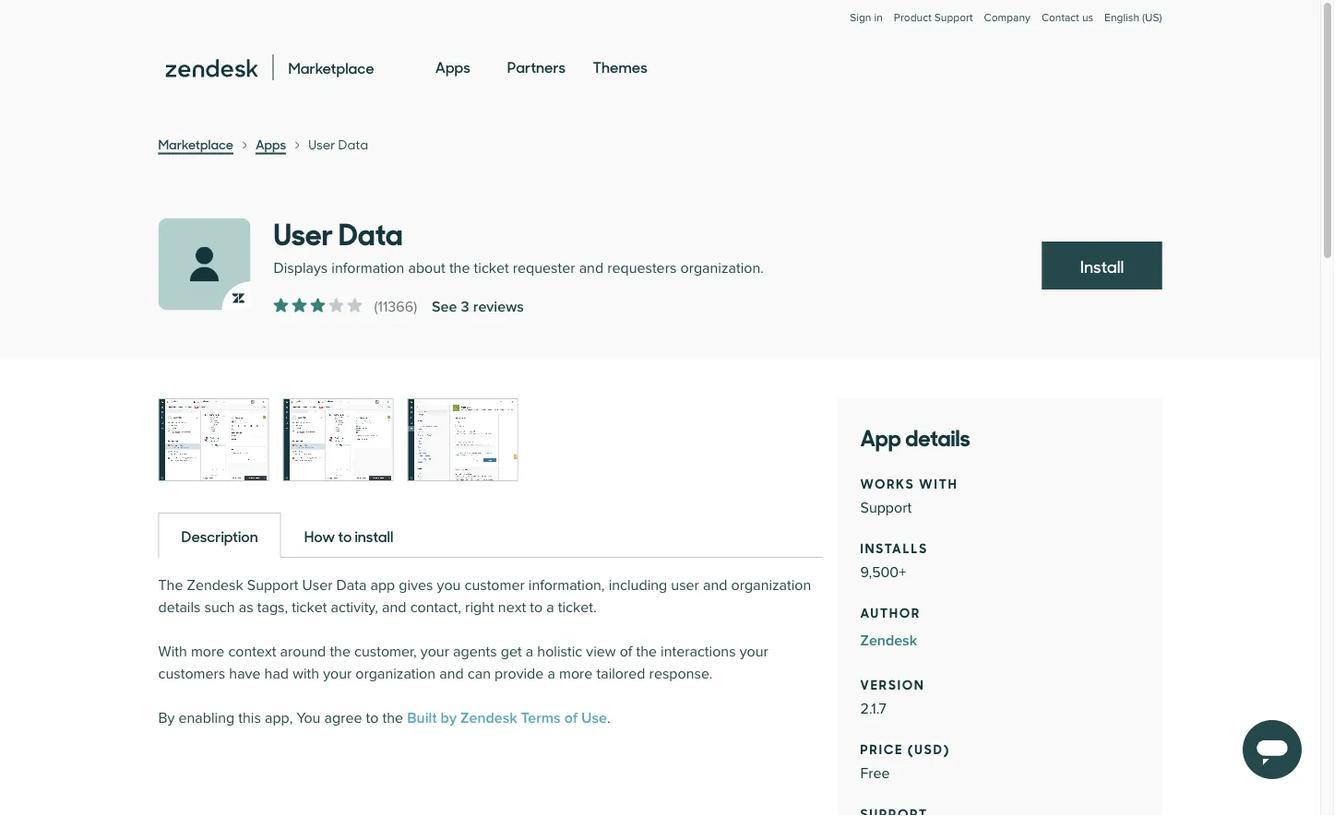 Task type: describe. For each thing, give the bounding box(es) containing it.
user data displays information about the ticket requester and requesters organization.
[[274, 210, 764, 277]]

this
[[238, 710, 261, 727]]

user data
[[308, 135, 368, 153]]

see
[[432, 298, 457, 316]]

interactions
[[661, 644, 736, 661]]

3 preview image of app image from the left
[[408, 399, 517, 481]]

app details
[[860, 420, 970, 453]]

agents
[[453, 644, 497, 661]]

1 horizontal spatial apps link
[[435, 41, 470, 94]]

enabling
[[179, 710, 235, 727]]

.
[[607, 710, 610, 727]]

9,500+
[[860, 564, 906, 582]]

by
[[158, 710, 175, 727]]

and inside with more context around the customer, your agents get a holistic view of the interactions your customers have had with your organization and can provide a more tailored response.
[[439, 666, 464, 683]]

support for zendesk
[[247, 577, 298, 595]]

the inside the by enabling this app, you agree to the built by zendesk terms of use .
[[382, 710, 403, 727]]

with more context around the customer, your agents get a holistic view of the interactions your customers have had with your organization and can provide a more tailored response.
[[158, 644, 768, 683]]

themes link
[[593, 41, 647, 94]]

)
[[413, 298, 417, 316]]

1 preview image of app image from the left
[[159, 399, 268, 481]]

1 star fill image from the left
[[274, 298, 288, 313]]

ticket inside the user data displays information about the ticket requester and requesters organization.
[[474, 260, 509, 277]]

version 2.1.7
[[860, 675, 925, 718]]

user for user data
[[308, 135, 336, 153]]

zendesk inside the zendesk support user data app gives you customer information, including user and organization details such as tags, ticket activity, and contact, right next to a ticket.
[[187, 577, 243, 595]]

the right 'around'
[[330, 644, 351, 661]]

product support link
[[894, 11, 973, 24]]

marketplace
[[158, 134, 233, 153]]

a for provide
[[548, 666, 555, 683]]

had
[[264, 666, 289, 683]]

support for with
[[860, 500, 912, 517]]

sign
[[850, 11, 871, 24]]

reviews
[[473, 298, 524, 316]]

get
[[501, 644, 522, 661]]

by
[[441, 710, 457, 728]]

free
[[860, 765, 890, 783]]

to inside tab list
[[338, 525, 352, 546]]

contact,
[[410, 599, 461, 617]]

information,
[[529, 577, 605, 595]]

can
[[468, 666, 491, 683]]

built
[[407, 710, 437, 728]]

contact
[[1042, 11, 1079, 24]]

global-navigation-secondary element
[[158, 0, 1162, 42]]

activity,
[[331, 599, 378, 617]]

use
[[581, 710, 607, 728]]

organization.
[[680, 260, 764, 277]]

tailored
[[596, 666, 645, 683]]

next
[[498, 599, 526, 617]]

works with support
[[860, 474, 958, 517]]

11366
[[378, 298, 413, 316]]

tab list containing description
[[158, 512, 822, 558]]

0 horizontal spatial apps
[[255, 134, 286, 153]]

tags,
[[257, 599, 288, 617]]

partners
[[507, 56, 566, 77]]

organization inside the zendesk support user data app gives you customer information, including user and organization details such as tags, ticket activity, and contact, right next to a ticket.
[[731, 577, 811, 595]]

1 horizontal spatial more
[[559, 666, 593, 683]]

to inside the zendesk support user data app gives you customer information, including user and organization details such as tags, ticket activity, and contact, right next to a ticket.
[[530, 599, 543, 617]]

author
[[860, 603, 921, 622]]

have
[[229, 666, 261, 683]]

app
[[370, 577, 395, 595]]

customer,
[[354, 644, 417, 661]]

provide
[[495, 666, 544, 683]]

details inside the zendesk support user data app gives you customer information, including user and organization details such as tags, ticket activity, and contact, right next to a ticket.
[[158, 599, 201, 617]]

how
[[304, 525, 335, 546]]

3
[[461, 298, 469, 316]]

by enabling this app, you agree to the built by zendesk terms of use .
[[158, 710, 610, 728]]

to inside the by enabling this app, you agree to the built by zendesk terms of use .
[[366, 710, 379, 727]]

data for user data
[[338, 135, 368, 153]]

gives
[[399, 577, 433, 595]]

in
[[874, 11, 883, 24]]

the up tailored
[[636, 644, 657, 661]]

english
[[1104, 11, 1139, 24]]

see 3 reviews
[[432, 298, 524, 316]]

app,
[[265, 710, 293, 727]]

product
[[894, 11, 932, 24]]

and inside the user data displays information about the ticket requester and requesters organization.
[[579, 260, 603, 277]]

the inside the user data displays information about the ticket requester and requesters organization.
[[449, 260, 470, 277]]

around
[[280, 644, 326, 661]]

price (usd) free
[[860, 739, 950, 783]]

english (us) link
[[1104, 11, 1162, 42]]

of for terms
[[564, 710, 577, 728]]

and right user
[[703, 577, 727, 595]]

price
[[860, 739, 904, 758]]

install button
[[1042, 242, 1162, 290]]

ticket.
[[558, 599, 597, 617]]

of for view
[[620, 644, 632, 661]]

2 star fill image from the left
[[292, 298, 307, 313]]

data inside the zendesk support user data app gives you customer information, including user and organization details such as tags, ticket activity, and contact, right next to a ticket.
[[336, 577, 367, 595]]

product support
[[894, 11, 973, 24]]

installs
[[860, 538, 928, 557]]

2.1.7
[[860, 701, 886, 718]]

(
[[374, 298, 378, 316]]

description
[[181, 525, 258, 546]]

( 11366 )
[[374, 298, 417, 316]]

and down app
[[382, 599, 406, 617]]

2 horizontal spatial zendesk
[[860, 632, 917, 650]]

2 preview image of app image from the left
[[284, 399, 393, 481]]

version
[[860, 675, 925, 694]]

marketplace link
[[158, 134, 233, 155]]



Task type: locate. For each thing, give the bounding box(es) containing it.
context
[[228, 644, 276, 661]]

apps link
[[435, 41, 470, 94], [255, 134, 286, 155]]

sign in
[[850, 11, 883, 24]]

install
[[1080, 254, 1124, 278]]

a left ticket.
[[546, 599, 554, 617]]

apps left partners
[[435, 56, 470, 77]]

1 horizontal spatial zendesk
[[460, 710, 517, 728]]

0 horizontal spatial star fill image
[[274, 298, 288, 313]]

0 vertical spatial to
[[338, 525, 352, 546]]

installs 9,500+
[[860, 538, 928, 582]]

to right agree
[[366, 710, 379, 727]]

the
[[449, 260, 470, 277], [330, 644, 351, 661], [636, 644, 657, 661], [382, 710, 403, 727]]

0 vertical spatial of
[[620, 644, 632, 661]]

company
[[984, 11, 1030, 24]]

0 vertical spatial zendesk
[[187, 577, 243, 595]]

0 vertical spatial user
[[308, 135, 336, 153]]

2 vertical spatial user
[[302, 577, 333, 595]]

with inside with more context around the customer, your agents get a holistic view of the interactions your customers have had with your organization and can provide a more tailored response.
[[293, 666, 319, 683]]

sign in link
[[850, 11, 883, 24]]

1 vertical spatial ticket
[[292, 599, 327, 617]]

user inside the user data displays information about the ticket requester and requesters organization.
[[274, 210, 333, 253]]

0 horizontal spatial your
[[323, 666, 352, 683]]

star fill image
[[329, 298, 344, 313], [347, 298, 362, 313]]

2 horizontal spatial star fill image
[[310, 298, 325, 313]]

customers
[[158, 666, 225, 683]]

such
[[204, 599, 235, 617]]

more
[[191, 644, 224, 661], [559, 666, 593, 683]]

zendesk link
[[860, 630, 1139, 652]]

your left agents
[[421, 644, 449, 661]]

ticket up reviews
[[474, 260, 509, 277]]

of inside with more context around the customer, your agents get a holistic view of the interactions your customers have had with your organization and can provide a more tailored response.
[[620, 644, 632, 661]]

1 horizontal spatial organization
[[731, 577, 811, 595]]

contact us
[[1042, 11, 1093, 24]]

1 horizontal spatial star fill image
[[292, 298, 307, 313]]

1 horizontal spatial with
[[919, 474, 958, 493]]

0 vertical spatial organization
[[731, 577, 811, 595]]

2 vertical spatial support
[[247, 577, 298, 595]]

to right how
[[338, 525, 352, 546]]

about
[[408, 260, 445, 277]]

0 horizontal spatial with
[[293, 666, 319, 683]]

support right product
[[934, 11, 973, 24]]

1 horizontal spatial details
[[905, 420, 970, 453]]

0 horizontal spatial support
[[247, 577, 298, 595]]

of left use
[[564, 710, 577, 728]]

1 vertical spatial a
[[526, 644, 533, 661]]

2 vertical spatial data
[[336, 577, 367, 595]]

contact us link
[[1042, 11, 1093, 24]]

2 horizontal spatial to
[[530, 599, 543, 617]]

user
[[308, 135, 336, 153], [274, 210, 333, 253], [302, 577, 333, 595]]

apps left user data
[[255, 134, 286, 153]]

and
[[579, 260, 603, 277], [703, 577, 727, 595], [382, 599, 406, 617], [439, 666, 464, 683]]

2 horizontal spatial preview image of app image
[[408, 399, 517, 481]]

organization down customer,
[[356, 666, 436, 683]]

1 vertical spatial with
[[293, 666, 319, 683]]

0 horizontal spatial preview image of app image
[[159, 399, 268, 481]]

company link
[[984, 11, 1030, 42]]

data inside the user data displays information about the ticket requester and requesters organization.
[[339, 210, 403, 253]]

you
[[437, 577, 461, 595]]

1 vertical spatial apps
[[255, 134, 286, 153]]

including
[[609, 577, 667, 595]]

0 horizontal spatial ticket
[[292, 599, 327, 617]]

a for to
[[546, 599, 554, 617]]

us
[[1082, 11, 1093, 24]]

organization
[[731, 577, 811, 595], [356, 666, 436, 683]]

zendesk down author
[[860, 632, 917, 650]]

support inside 'works with support'
[[860, 500, 912, 517]]

0 horizontal spatial of
[[564, 710, 577, 728]]

0 horizontal spatial details
[[158, 599, 201, 617]]

1 horizontal spatial to
[[366, 710, 379, 727]]

install
[[355, 525, 393, 546]]

your right interactions
[[740, 644, 768, 661]]

2 star fill image from the left
[[347, 298, 362, 313]]

user for user data displays information about the ticket requester and requesters organization.
[[274, 210, 333, 253]]

ticket
[[474, 260, 509, 277], [292, 599, 327, 617]]

2 vertical spatial zendesk
[[460, 710, 517, 728]]

user inside the zendesk support user data app gives you customer information, including user and organization details such as tags, ticket activity, and contact, right next to a ticket.
[[302, 577, 333, 595]]

a right get
[[526, 644, 533, 661]]

zendesk up such
[[187, 577, 243, 595]]

1 vertical spatial support
[[860, 500, 912, 517]]

2 vertical spatial a
[[548, 666, 555, 683]]

1 vertical spatial of
[[564, 710, 577, 728]]

built by zendesk terms of use link
[[407, 710, 607, 728]]

customer
[[465, 577, 525, 595]]

0 horizontal spatial star fill image
[[329, 298, 344, 313]]

ticket right tags,
[[292, 599, 327, 617]]

your
[[421, 644, 449, 661], [740, 644, 768, 661], [323, 666, 352, 683]]

and right requester
[[579, 260, 603, 277]]

the zendesk support user data app gives you customer information, including user and organization details such as tags, ticket activity, and contact, right next to a ticket.
[[158, 577, 811, 617]]

support
[[934, 11, 973, 24], [860, 500, 912, 517], [247, 577, 298, 595]]

(us)
[[1142, 11, 1162, 24]]

details right app
[[905, 420, 970, 453]]

0 horizontal spatial more
[[191, 644, 224, 661]]

with down 'around'
[[293, 666, 319, 683]]

apps
[[435, 56, 470, 77], [255, 134, 286, 153]]

0 vertical spatial with
[[919, 474, 958, 493]]

the right about
[[449, 260, 470, 277]]

0 vertical spatial details
[[905, 420, 970, 453]]

0 vertical spatial apps link
[[435, 41, 470, 94]]

view
[[586, 644, 616, 661]]

with inside 'works with support'
[[919, 474, 958, 493]]

details down the
[[158, 599, 201, 617]]

the
[[158, 577, 183, 595]]

organization inside with more context around the customer, your agents get a holistic view of the interactions your customers have had with your organization and can provide a more tailored response.
[[356, 666, 436, 683]]

organization right user
[[731, 577, 811, 595]]

support inside the zendesk support user data app gives you customer information, including user and organization details such as tags, ticket activity, and contact, right next to a ticket.
[[247, 577, 298, 595]]

of up tailored
[[620, 644, 632, 661]]

requester
[[513, 260, 575, 277]]

more down holistic
[[559, 666, 593, 683]]

ticket inside the zendesk support user data app gives you customer information, including user and organization details such as tags, ticket activity, and contact, right next to a ticket.
[[292, 599, 327, 617]]

support inside 'global-navigation-secondary' element
[[934, 11, 973, 24]]

support down works at the bottom
[[860, 500, 912, 517]]

you
[[297, 710, 321, 727]]

1 star fill image from the left
[[329, 298, 344, 313]]

tab list
[[158, 512, 822, 558]]

0 horizontal spatial to
[[338, 525, 352, 546]]

see 3 reviews link
[[432, 296, 524, 318]]

1 vertical spatial details
[[158, 599, 201, 617]]

2 horizontal spatial your
[[740, 644, 768, 661]]

how to install
[[304, 525, 393, 546]]

response.
[[649, 666, 713, 683]]

1 horizontal spatial star fill image
[[347, 298, 362, 313]]

a inside the zendesk support user data app gives you customer information, including user and organization details such as tags, ticket activity, and contact, right next to a ticket.
[[546, 599, 554, 617]]

(usd)
[[908, 739, 950, 758]]

your down 'around'
[[323, 666, 352, 683]]

data for user data displays information about the ticket requester and requesters organization.
[[339, 210, 403, 253]]

0 vertical spatial data
[[338, 135, 368, 153]]

1 horizontal spatial ticket
[[474, 260, 509, 277]]

0 vertical spatial ticket
[[474, 260, 509, 277]]

of
[[620, 644, 632, 661], [564, 710, 577, 728]]

a down holistic
[[548, 666, 555, 683]]

partners link
[[507, 41, 566, 94]]

0 vertical spatial more
[[191, 644, 224, 661]]

0 vertical spatial apps
[[435, 56, 470, 77]]

1 vertical spatial data
[[339, 210, 403, 253]]

zendesk right the by
[[460, 710, 517, 728]]

1 horizontal spatial your
[[421, 644, 449, 661]]

and left can
[[439, 666, 464, 683]]

1 vertical spatial zendesk
[[860, 632, 917, 650]]

0 horizontal spatial organization
[[356, 666, 436, 683]]

requesters
[[607, 260, 677, 277]]

1 horizontal spatial of
[[620, 644, 632, 661]]

0 horizontal spatial apps link
[[255, 134, 286, 155]]

english (us)
[[1104, 11, 1162, 24]]

themes
[[593, 56, 647, 77]]

0 vertical spatial a
[[546, 599, 554, 617]]

1 vertical spatial organization
[[356, 666, 436, 683]]

data
[[338, 135, 368, 153], [339, 210, 403, 253], [336, 577, 367, 595]]

0 vertical spatial support
[[934, 11, 973, 24]]

agree
[[324, 710, 362, 727]]

support up tags,
[[247, 577, 298, 595]]

details
[[905, 420, 970, 453], [158, 599, 201, 617]]

user
[[671, 577, 699, 595]]

zendesk image
[[166, 59, 258, 78]]

to
[[338, 525, 352, 546], [530, 599, 543, 617], [366, 710, 379, 727]]

with
[[158, 644, 187, 661]]

star fill image
[[274, 298, 288, 313], [292, 298, 307, 313], [310, 298, 325, 313]]

1 vertical spatial to
[[530, 599, 543, 617]]

displays
[[274, 260, 328, 277]]

with
[[919, 474, 958, 493], [293, 666, 319, 683]]

information
[[332, 260, 404, 277]]

apps link left the partners link
[[435, 41, 470, 94]]

1 horizontal spatial apps
[[435, 56, 470, 77]]

2 horizontal spatial support
[[934, 11, 973, 24]]

to right next
[[530, 599, 543, 617]]

works
[[860, 474, 915, 493]]

holistic
[[537, 644, 582, 661]]

preview image of app image
[[159, 399, 268, 481], [284, 399, 393, 481], [408, 399, 517, 481]]

more up customers
[[191, 644, 224, 661]]

apps link left user data
[[255, 134, 286, 155]]

1 vertical spatial user
[[274, 210, 333, 253]]

right
[[465, 599, 494, 617]]

1 horizontal spatial preview image of app image
[[284, 399, 393, 481]]

0 horizontal spatial zendesk
[[187, 577, 243, 595]]

a
[[546, 599, 554, 617], [526, 644, 533, 661], [548, 666, 555, 683]]

with right works at the bottom
[[919, 474, 958, 493]]

as
[[239, 599, 253, 617]]

3 star fill image from the left
[[310, 298, 325, 313]]

1 vertical spatial more
[[559, 666, 593, 683]]

1 vertical spatial apps link
[[255, 134, 286, 155]]

terms
[[521, 710, 561, 728]]

1 horizontal spatial support
[[860, 500, 912, 517]]

2 vertical spatial to
[[366, 710, 379, 727]]

the left "built"
[[382, 710, 403, 727]]



Task type: vqa. For each thing, say whether or not it's contained in the screenshot.
Built
yes



